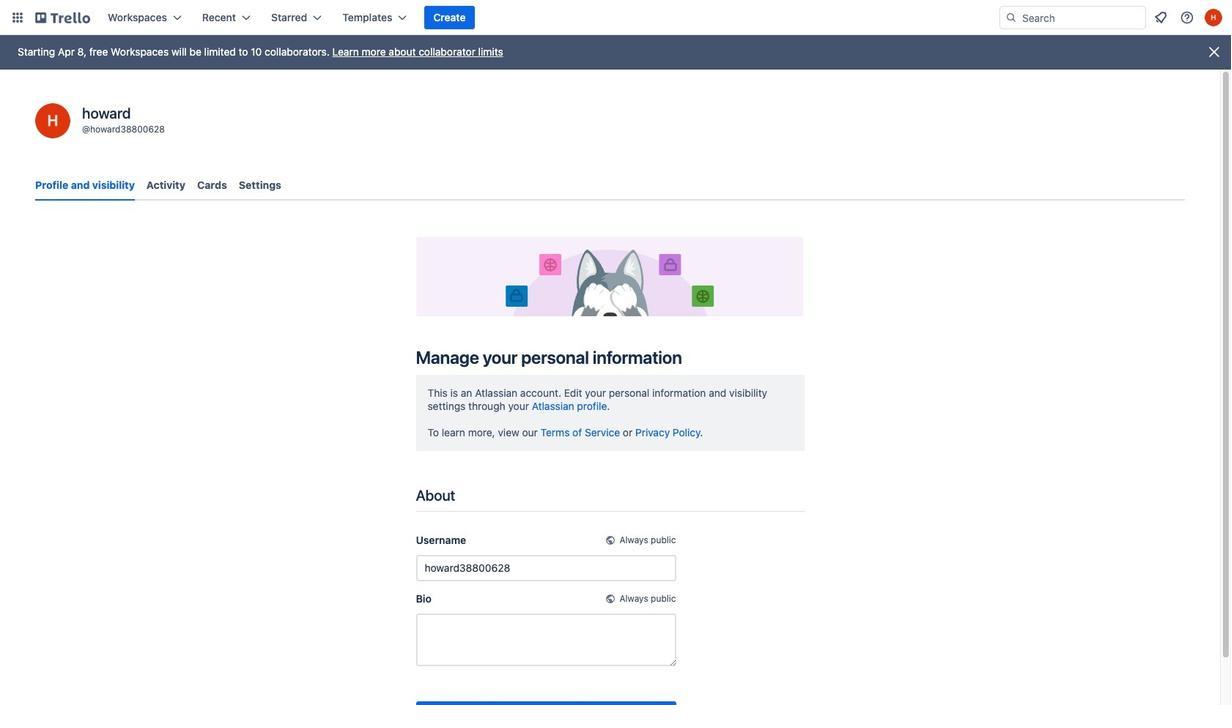 Task type: locate. For each thing, give the bounding box(es) containing it.
primary element
[[0, 0, 1231, 35]]

back to home image
[[35, 6, 90, 29]]

0 vertical spatial howard (howard38800628) image
[[1205, 9, 1222, 26]]

None text field
[[416, 555, 676, 582]]

howard (howard38800628) image
[[1205, 9, 1222, 26], [35, 103, 70, 139]]

0 notifications image
[[1152, 9, 1170, 26]]

Search field
[[1017, 7, 1145, 28]]

open information menu image
[[1180, 10, 1195, 25]]

1 horizontal spatial howard (howard38800628) image
[[1205, 9, 1222, 26]]

None text field
[[416, 614, 676, 667]]

0 horizontal spatial howard (howard38800628) image
[[35, 103, 70, 139]]



Task type: describe. For each thing, give the bounding box(es) containing it.
1 vertical spatial howard (howard38800628) image
[[35, 103, 70, 139]]

search image
[[1005, 12, 1017, 23]]



Task type: vqa. For each thing, say whether or not it's contained in the screenshot.
Simple
no



